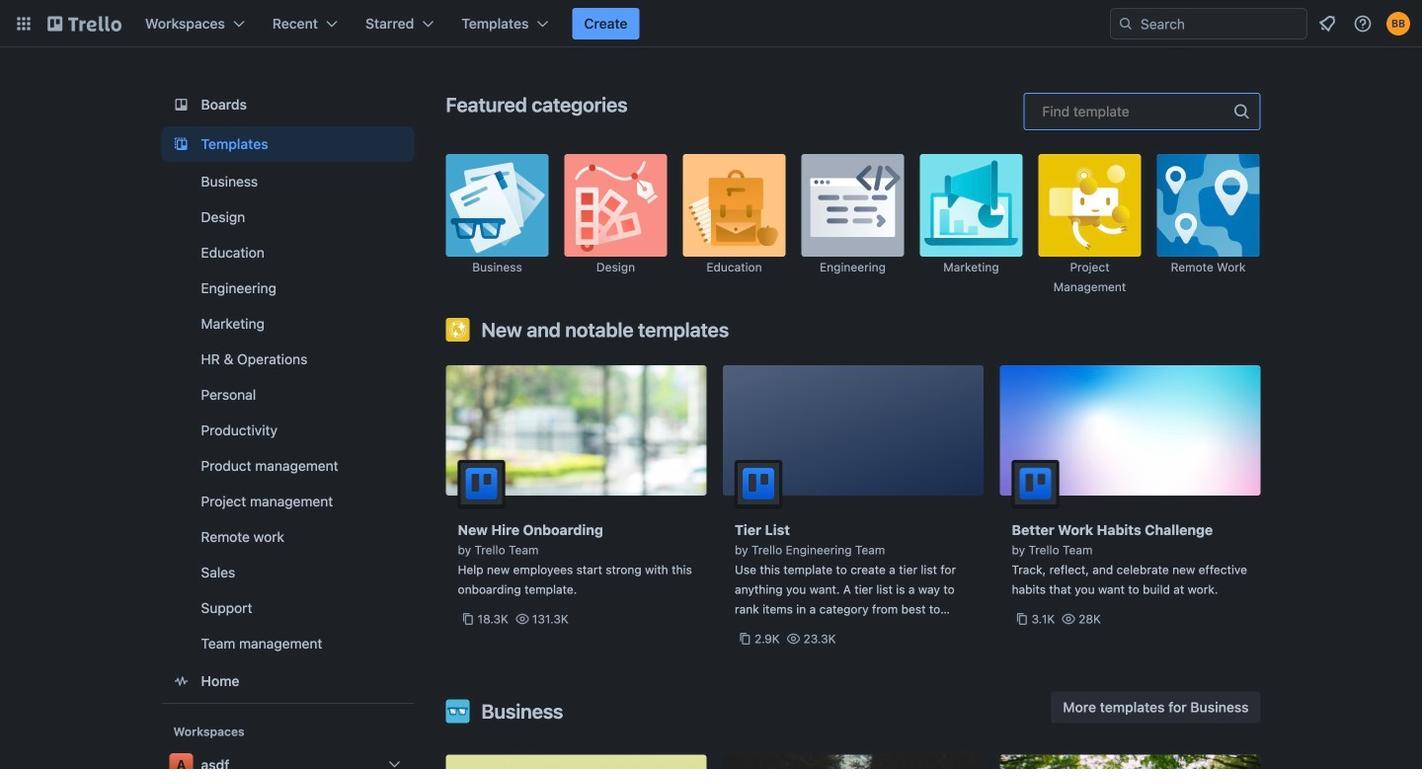 Task type: vqa. For each thing, say whether or not it's contained in the screenshot.
the search image
yes



Task type: locate. For each thing, give the bounding box(es) containing it.
1 vertical spatial business icon image
[[446, 700, 470, 723]]

0 vertical spatial business icon image
[[446, 154, 549, 257]]

bob builder (bobbuilder40) image
[[1387, 12, 1410, 36]]

1 trello team image from the left
[[458, 460, 505, 508]]

2 trello team image from the left
[[1012, 460, 1059, 508]]

trello team image
[[458, 460, 505, 508], [1012, 460, 1059, 508]]

0 horizontal spatial trello team image
[[458, 460, 505, 508]]

None field
[[1024, 93, 1261, 130]]

open information menu image
[[1353, 14, 1373, 34]]

Search field
[[1110, 8, 1308, 40]]

1 business icon image from the top
[[446, 154, 549, 257]]

1 horizontal spatial trello team image
[[1012, 460, 1059, 508]]

project management icon image
[[1039, 154, 1141, 257]]

business icon image
[[446, 154, 549, 257], [446, 700, 470, 723]]

home image
[[169, 670, 193, 693]]

remote work icon image
[[1157, 154, 1260, 257]]

trello engineering team image
[[735, 460, 782, 508]]



Task type: describe. For each thing, give the bounding box(es) containing it.
back to home image
[[47, 8, 121, 40]]

template board image
[[169, 132, 193, 156]]

2 business icon image from the top
[[446, 700, 470, 723]]

engineering icon image
[[802, 154, 904, 257]]

0 notifications image
[[1316, 12, 1339, 36]]

board image
[[169, 93, 193, 117]]

education icon image
[[683, 154, 786, 257]]

primary element
[[0, 0, 1422, 47]]

design icon image
[[564, 154, 667, 257]]

marketing icon image
[[920, 154, 1023, 257]]

search image
[[1118, 16, 1134, 32]]



